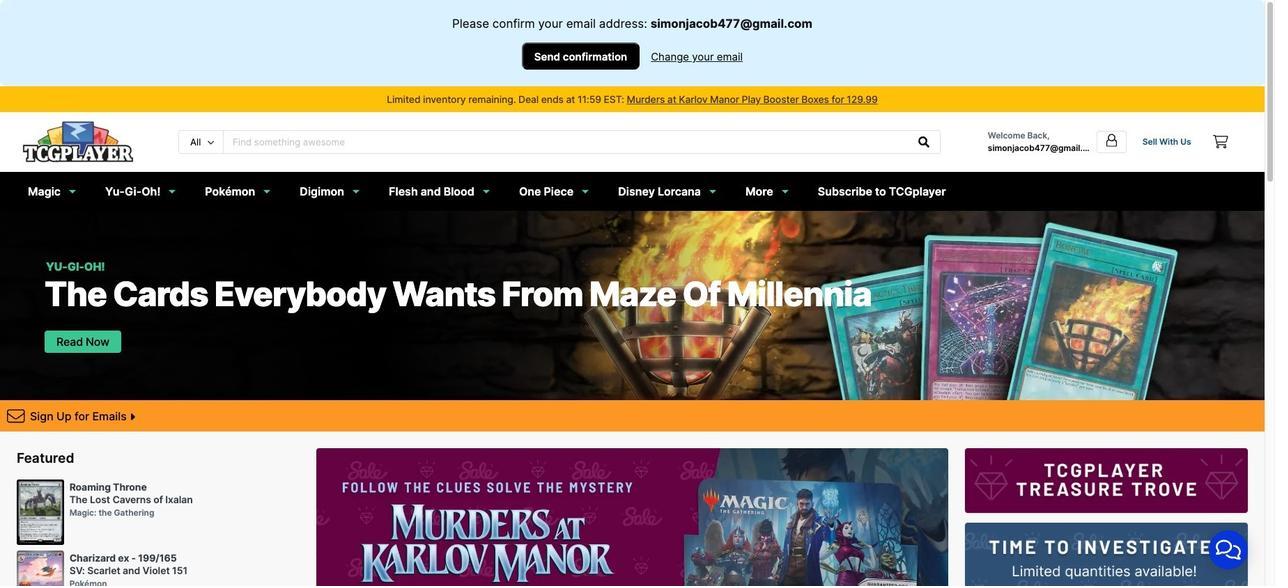 Task type: describe. For each thing, give the bounding box(es) containing it.
user icon image
[[1104, 133, 1119, 148]]

view your shopping cart image
[[1213, 135, 1228, 149]]

2 preorder murders at karlov manor play booster display image from the top
[[965, 523, 1248, 587]]

roaming throne image
[[17, 480, 64, 546]]

submit your search image
[[918, 136, 929, 148]]

envelope image
[[7, 407, 25, 425]]

caret right image
[[130, 412, 135, 423]]

charizard ex - 199/165 image
[[17, 551, 64, 587]]

1 preorder murders at karlov manor play booster display image from the top
[[965, 449, 1248, 514]]



Task type: vqa. For each thing, say whether or not it's contained in the screenshot.
Rapunzel - Gifted with Healing image
no



Task type: locate. For each thing, give the bounding box(es) containing it.
0 vertical spatial preorder murders at karlov manor play booster display image
[[965, 449, 1248, 514]]

1 vertical spatial preorder murders at karlov manor play booster display image
[[965, 523, 1248, 587]]

preorder murders at karlov manor play booster display image
[[965, 449, 1248, 514], [965, 523, 1248, 587]]

tcgplayer.com image
[[22, 121, 134, 163]]

None text field
[[224, 131, 909, 153]]

application
[[1192, 514, 1265, 587]]



